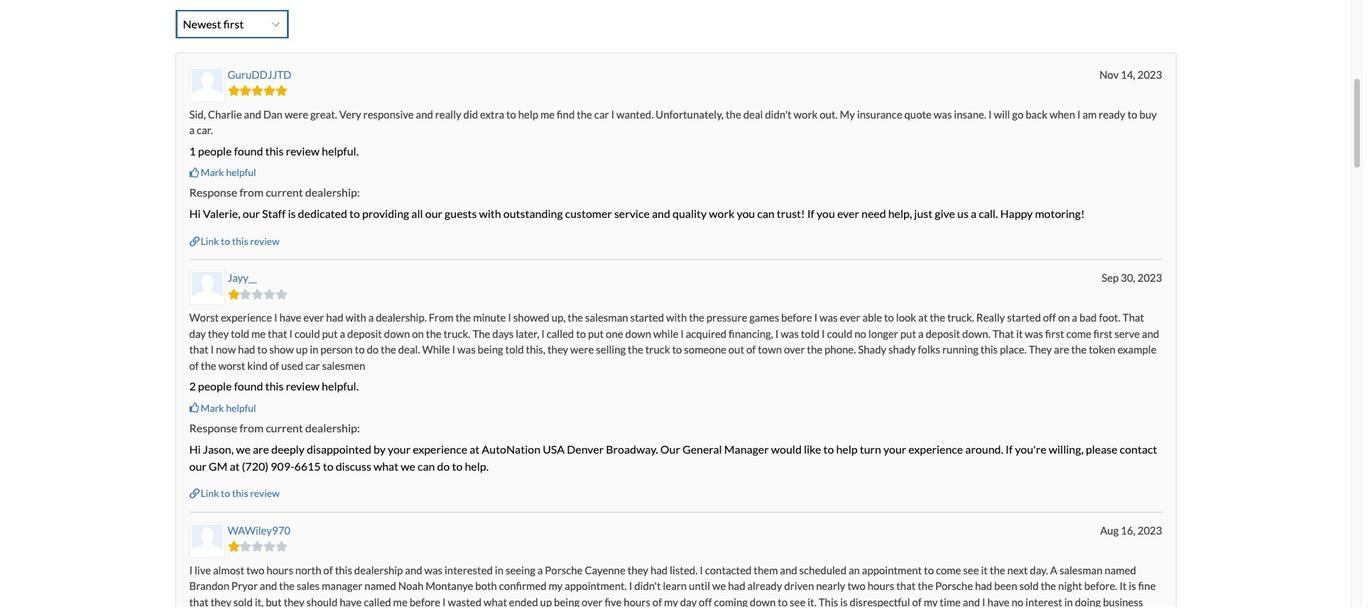 Task type: locate. For each thing, give the bounding box(es) containing it.
0 vertical spatial link to this review button
[[189, 234, 280, 249]]

me down noah
[[393, 596, 408, 607]]

0 horizontal spatial help
[[518, 108, 539, 121]]

buy
[[1140, 108, 1157, 121]]

0 vertical spatial current
[[266, 186, 303, 199]]

dan
[[263, 108, 283, 121]]

1 vertical spatial response from current dealership:
[[189, 421, 360, 435]]

that
[[1123, 311, 1145, 324], [993, 327, 1015, 340]]

five
[[605, 596, 622, 607]]

response for jason,
[[189, 421, 237, 435]]

link to this review button down valerie,
[[189, 234, 280, 249]]

down right "one"
[[626, 327, 652, 340]]

contacted
[[705, 564, 752, 577]]

link for hi valerie, our staff is dedicated to providing all our guests with outstanding customer service and quality work you can trust! if you ever need help, just give us a call. happy motoring!
[[201, 235, 219, 247]]

1 horizontal spatial me
[[393, 596, 408, 607]]

put left "one"
[[588, 327, 604, 340]]

1 vertical spatial were
[[571, 343, 594, 356]]

work
[[794, 108, 818, 121], [709, 207, 735, 221]]

2 people from the top
[[198, 380, 232, 393]]

didn't
[[765, 108, 792, 121], [635, 580, 661, 593]]

people for 2
[[198, 380, 232, 393]]

1 you from the left
[[737, 207, 755, 221]]

can left help. at the bottom left of the page
[[418, 460, 435, 473]]

2 current from the top
[[266, 421, 303, 435]]

was up town
[[781, 327, 799, 340]]

been
[[995, 580, 1018, 593]]

aug
[[1101, 524, 1119, 537]]

2 link to this review from the top
[[201, 487, 280, 500]]

1 horizontal spatial work
[[794, 108, 818, 121]]

someone
[[684, 343, 727, 356]]

2 mark helpful button from the top
[[189, 401, 256, 415]]

no inside i live almost two hours north of this dealership and was interested in seeing a porsche cayenne they had listed. i contacted them and scheduled an appointment to come see it the next day. a salesman named brandon pryor and the sales manager named noah montanye both confirmed my appointment. i didn't learn until we had already driven nearly two hours that the porsche had been sold the night before. it is fine that they sold it, but they should have called me before i wasted what ended up being over five hours of my day off coming down to see it. this is disrespectful of my time and i have no interest in doing busine
[[1012, 596, 1024, 607]]

thumbs up image for 2
[[189, 403, 199, 413]]

found for 2
[[234, 380, 263, 393]]

2 horizontal spatial in
[[1065, 596, 1073, 607]]

salesman inside i live almost two hours north of this dealership and was interested in seeing a porsche cayenne they had listed. i contacted them and scheduled an appointment to come see it the next day. a salesman named brandon pryor and the sales manager named noah montanye both confirmed my appointment. i didn't learn until we had already driven nearly two hours that the porsche had been sold the night before. it is fine that they sold it, but they should have called me before i wasted what ended up being over five hours of my day off coming down to see it. this is disrespectful of my time and i have no interest in doing busine
[[1060, 564, 1103, 577]]

1 vertical spatial can
[[418, 460, 435, 473]]

didn't inside sid, charlie and dan were great. very responsive and really did extra to help me find the car i wanted.  unfortunately,  the deal didn't work out. my insurance quote was insane.  i will go back when i am ready to buy a car.
[[765, 108, 792, 121]]

place.
[[1000, 343, 1027, 356]]

hi inside hi jason, we are deeply disappointed by your experience at autonation usa denver broadway. our general manager would like to help turn your experience around. if you're willing, please contact our gm at (720) 909-6615 to discuss what we can do to help.
[[189, 442, 201, 456]]

1 link from the top
[[201, 235, 219, 247]]

cayenne
[[585, 564, 626, 577]]

a inside sid, charlie and dan were great. very responsive and really did extra to help me find the car i wanted.  unfortunately,  the deal didn't work out. my insurance quote was insane.  i will go back when i am ready to buy a car.
[[189, 124, 195, 137]]

my right "confirmed"
[[549, 580, 563, 593]]

response up valerie,
[[189, 186, 237, 199]]

1 vertical spatial help
[[837, 442, 858, 456]]

1 helpful from the top
[[226, 167, 256, 179]]

link image up jayy__ image
[[189, 236, 199, 246]]

experience up the now
[[221, 311, 272, 324]]

1 hi from the top
[[189, 207, 201, 221]]

before down noah
[[410, 596, 441, 607]]

my
[[840, 108, 855, 121]]

just
[[915, 207, 933, 221]]

2 horizontal spatial down
[[750, 596, 776, 607]]

0 horizontal spatial what
[[374, 460, 399, 473]]

the
[[577, 108, 593, 121], [726, 108, 742, 121], [456, 311, 471, 324], [568, 311, 583, 324], [689, 311, 705, 324], [930, 311, 946, 324], [426, 327, 442, 340], [381, 343, 396, 356], [628, 343, 644, 356], [807, 343, 823, 356], [1072, 343, 1087, 356], [201, 359, 216, 372], [990, 564, 1006, 577], [279, 580, 295, 593], [918, 580, 934, 593], [1041, 580, 1057, 593]]

before
[[782, 311, 813, 324], [410, 596, 441, 607]]

before.
[[1085, 580, 1118, 593]]

up
[[296, 343, 308, 356], [540, 596, 552, 607]]

show
[[269, 343, 294, 356]]

2 mark helpful from the top
[[201, 402, 256, 414]]

0 vertical spatial work
[[794, 108, 818, 121]]

if right trust!
[[808, 207, 815, 221]]

day down until
[[680, 596, 697, 607]]

are up (720)
[[253, 442, 269, 456]]

we
[[236, 442, 251, 456], [401, 460, 416, 473], [713, 580, 726, 593]]

help,
[[889, 207, 913, 221]]

1 deposit from the left
[[347, 327, 382, 340]]

mark helpful for jason,
[[201, 402, 256, 414]]

0 vertical spatial response from current dealership:
[[189, 186, 360, 199]]

link to this review button for jason,
[[189, 487, 280, 501]]

see left it.
[[790, 596, 806, 607]]

sid, charlie and dan were great. very responsive and really did extra to help me find the car i wanted.  unfortunately,  the deal didn't work out. my insurance quote was insane.  i will go back when i am ready to buy a car.
[[189, 108, 1157, 137]]

aug 16, 2023
[[1101, 524, 1163, 537]]

you right trust!
[[817, 207, 835, 221]]

thumbs up image for 1
[[189, 168, 199, 178]]

an
[[849, 564, 860, 577]]

1 mark from the top
[[201, 167, 224, 179]]

could
[[295, 327, 320, 340], [827, 327, 853, 340]]

car right used
[[305, 359, 320, 372]]

0 vertical spatial help
[[518, 108, 539, 121]]

1 thumbs up image from the top
[[189, 168, 199, 178]]

longer
[[869, 327, 899, 340]]

salesman up night
[[1060, 564, 1103, 577]]

with
[[479, 207, 501, 221], [346, 311, 366, 324], [666, 311, 687, 324]]

mark helpful for valerie,
[[201, 167, 256, 179]]

your right turn
[[884, 442, 907, 456]]

1 current from the top
[[266, 186, 303, 199]]

response up jason,
[[189, 421, 237, 435]]

1 horizontal spatial hours
[[624, 596, 651, 607]]

ever
[[838, 207, 860, 221], [304, 311, 324, 324], [840, 311, 861, 324]]

mark helpful button for 2
[[189, 401, 256, 415]]

dealership: for dedicated
[[305, 186, 360, 199]]

1 horizontal spatial are
[[1054, 343, 1070, 356]]

were inside sid, charlie and dan were great. very responsive and really did extra to help me find the car i wanted.  unfortunately,  the deal didn't work out. my insurance quote was insane.  i will go back when i am ready to buy a car.
[[285, 108, 308, 121]]

we inside i live almost two hours north of this dealership and was interested in seeing a porsche cayenne they had listed. i contacted them and scheduled an appointment to come see it the next day. a salesman named brandon pryor and the sales manager named noah montanye both confirmed my appointment. i didn't learn until we had already driven nearly two hours that the porsche had been sold the night before. it is fine that they sold it, but they should have called me before i wasted what ended up being over five hours of my day off coming down to see it. this is disrespectful of my time and i have no interest in doing busine
[[713, 580, 726, 593]]

usa
[[543, 442, 565, 456]]

that up place.
[[993, 327, 1015, 340]]

link image for hi valerie, our staff is dedicated to providing all our guests with outstanding customer service and quality work you can trust! if you ever need help, just give us a call. happy motoring!
[[189, 236, 199, 246]]

star image
[[252, 85, 264, 96], [276, 85, 288, 96], [228, 289, 240, 300], [240, 289, 252, 300], [252, 289, 264, 300], [264, 289, 276, 300], [276, 289, 288, 300], [228, 541, 240, 552], [240, 541, 252, 552], [276, 541, 288, 552]]

general
[[683, 442, 722, 456]]

current for deeply
[[266, 421, 303, 435]]

hours up disrespectful
[[868, 580, 895, 593]]

it up place.
[[1017, 327, 1023, 340]]

1 horizontal spatial told
[[506, 343, 524, 356]]

this,
[[526, 343, 546, 356]]

your
[[388, 442, 411, 456], [884, 442, 907, 456]]

sep 30, 2023
[[1102, 272, 1163, 284]]

in inside worst experience i have ever had with a dealership. from the minute i showed up, the salesman started with the pressure games before i was ever able to look at the truck. really started off on a bad foot. that day they told me that i could put a deposit down on the truck. the days later, i called to put one down while i acquired financing, i was told i could no longer put a deposit down. that it was first come first serve and that i now had to show up in person to do the deal. while i was being told this, they were selling the truck to someone out of town over the phone. shady shady folks running this place. they are the token example of the worst kind of used car salesmen
[[310, 343, 319, 356]]

2 link from the top
[[201, 487, 219, 500]]

was right the quote
[[934, 108, 952, 121]]

called down dealership
[[364, 596, 391, 607]]

1 vertical spatial that
[[993, 327, 1015, 340]]

mark helpful button for 1
[[189, 166, 256, 180]]

no
[[855, 327, 867, 340], [1012, 596, 1024, 607]]

0 horizontal spatial truck.
[[444, 327, 471, 340]]

2 you from the left
[[817, 207, 835, 221]]

review down staff on the left top of the page
[[250, 235, 280, 247]]

0 vertical spatial from
[[240, 186, 264, 199]]

experience
[[221, 311, 272, 324], [413, 442, 468, 456], [909, 442, 964, 456]]

2 response from current dealership: from the top
[[189, 421, 360, 435]]

link down valerie,
[[201, 235, 219, 247]]

no inside worst experience i have ever had with a dealership. from the minute i showed up, the salesman started with the pressure games before i was ever able to look at the truck. really started off on a bad foot. that day they told me that i could put a deposit down on the truck. the days later, i called to put one down while i acquired financing, i was told i could no longer put a deposit down. that it was first come first serve and that i now had to show up in person to do the deal. while i was being told this, they were selling the truck to someone out of town over the phone. shady shady folks running this place. they are the token example of the worst kind of used car salesmen
[[855, 327, 867, 340]]

helpful. down very
[[322, 144, 359, 158]]

1 vertical spatial being
[[554, 596, 580, 607]]

helpful. for 2 people found this review helpful.
[[322, 380, 359, 393]]

showed
[[514, 311, 550, 324]]

while
[[422, 343, 450, 356]]

to up salesmen
[[355, 343, 365, 356]]

1 vertical spatial link
[[201, 487, 219, 500]]

1 vertical spatial from
[[240, 421, 264, 435]]

sold down the pryor
[[234, 596, 253, 607]]

have
[[280, 311, 302, 324], [340, 596, 362, 607], [988, 596, 1010, 607]]

next
[[1008, 564, 1028, 577]]

response
[[189, 186, 237, 199], [189, 421, 237, 435]]

1 found from the top
[[234, 144, 263, 158]]

hi for hi valerie, our staff is dedicated to providing all our guests with outstanding customer service and quality work you can trust! if you ever need help, just give us a call. happy motoring!
[[189, 207, 201, 221]]

1 vertical spatial see
[[790, 596, 806, 607]]

2 first from the left
[[1094, 327, 1113, 340]]

0 horizontal spatial car
[[305, 359, 320, 372]]

2 thumbs up image from the top
[[189, 403, 199, 413]]

minute
[[473, 311, 506, 324]]

1 vertical spatial are
[[253, 442, 269, 456]]

helpful
[[226, 167, 256, 179], [226, 402, 256, 414]]

0 horizontal spatial have
[[280, 311, 302, 324]]

need
[[862, 207, 886, 221]]

1 horizontal spatial experience
[[413, 442, 468, 456]]

response from current dealership: for are
[[189, 421, 360, 435]]

over inside i live almost two hours north of this dealership and was interested in seeing a porsche cayenne they had listed. i contacted them and scheduled an appointment to come see it the next day. a salesman named brandon pryor and the sales manager named noah montanye both confirmed my appointment. i didn't learn until we had already driven nearly two hours that the porsche had been sold the night before. it is fine that they sold it, but they should have called me before i wasted what ended up being over five hours of my day off coming down to see it. this is disrespectful of my time and i have no interest in doing busine
[[582, 596, 603, 607]]

link to this review
[[201, 235, 280, 247], [201, 487, 280, 500]]

1 vertical spatial link image
[[189, 489, 199, 499]]

from up staff on the left top of the page
[[240, 186, 264, 199]]

in left person
[[310, 343, 319, 356]]

1 horizontal spatial you
[[817, 207, 835, 221]]

0 horizontal spatial over
[[582, 596, 603, 607]]

1 vertical spatial up
[[540, 596, 552, 607]]

2 hi from the top
[[189, 442, 201, 456]]

wasted
[[448, 596, 482, 607]]

2 horizontal spatial is
[[1129, 580, 1137, 593]]

1 horizontal spatial on
[[1059, 311, 1071, 324]]

1 vertical spatial thumbs up image
[[189, 403, 199, 413]]

our
[[243, 207, 260, 221], [425, 207, 443, 221], [189, 460, 207, 473]]

dealership: for disappointed
[[305, 421, 360, 435]]

0 horizontal spatial you
[[737, 207, 755, 221]]

is right this on the bottom
[[841, 596, 848, 607]]

it
[[1120, 580, 1127, 593]]

what inside hi jason, we are deeply disappointed by your experience at autonation usa denver broadway. our general manager would like to help turn your experience around. if you're willing, please contact our gm at (720) 909-6615 to discuss what we can do to help.
[[374, 460, 399, 473]]

0 horizontal spatial my
[[549, 580, 563, 593]]

car inside sid, charlie and dan were great. very responsive and really did extra to help me find the car i wanted.  unfortunately,  the deal didn't work out. my insurance quote was insane.  i will go back when i am ready to buy a car.
[[595, 108, 609, 121]]

response for valerie,
[[189, 186, 237, 199]]

0 vertical spatial come
[[1067, 327, 1092, 340]]

2
[[189, 380, 196, 393]]

found down kind
[[234, 380, 263, 393]]

my left time
[[924, 596, 938, 607]]

0 vertical spatial mark
[[201, 167, 224, 179]]

0 vertical spatial being
[[478, 343, 504, 356]]

mark helpful up valerie,
[[201, 167, 256, 179]]

mark for 1
[[201, 167, 224, 179]]

response from current dealership: for staff
[[189, 186, 360, 199]]

told
[[231, 327, 250, 340], [801, 327, 820, 340], [506, 343, 524, 356]]

thumbs up image
[[189, 168, 199, 178], [189, 403, 199, 413]]

14,
[[1121, 68, 1136, 81]]

0 vertical spatial in
[[310, 343, 319, 356]]

2023
[[1138, 68, 1163, 81], [1138, 272, 1163, 284], [1138, 524, 1163, 537]]

1 link image from the top
[[189, 236, 199, 246]]

work left out. at the right of the page
[[794, 108, 818, 121]]

providing
[[362, 207, 409, 221]]

star image
[[228, 85, 240, 96], [240, 85, 252, 96], [264, 85, 276, 96], [252, 541, 264, 552], [264, 541, 276, 552]]

1 horizontal spatial put
[[588, 327, 604, 340]]

1 horizontal spatial your
[[884, 442, 907, 456]]

help inside sid, charlie and dan were great. very responsive and really did extra to help me find the car i wanted.  unfortunately,  the deal didn't work out. my insurance quote was insane.  i will go back when i am ready to buy a car.
[[518, 108, 539, 121]]

current up deeply
[[266, 421, 303, 435]]

0 horizontal spatial experience
[[221, 311, 272, 324]]

link to this review button
[[189, 234, 280, 249], [189, 487, 280, 501]]

1
[[189, 144, 196, 158]]

is right staff on the left top of the page
[[288, 207, 296, 221]]

0 vertical spatial porsche
[[545, 564, 583, 577]]

2 horizontal spatial have
[[988, 596, 1010, 607]]

truck. up down.
[[948, 311, 975, 324]]

deal
[[744, 108, 763, 121]]

gm
[[209, 460, 228, 473]]

1 horizontal spatial were
[[571, 343, 594, 356]]

off inside i live almost two hours north of this dealership and was interested in seeing a porsche cayenne they had listed. i contacted them and scheduled an appointment to come see it the next day. a salesman named brandon pryor and the sales manager named noah montanye both confirmed my appointment. i didn't learn until we had already driven nearly two hours that the porsche had been sold the night before. it is fine that they sold it, but they should have called me before i wasted what ended up being over five hours of my day off coming down to see it. this is disrespectful of my time and i have no interest in doing busine
[[699, 596, 712, 607]]

0 horizontal spatial didn't
[[635, 580, 661, 593]]

porsche
[[545, 564, 583, 577], [936, 580, 973, 593]]

a right seeing
[[538, 564, 543, 577]]

appointment
[[862, 564, 922, 577]]

1 from from the top
[[240, 186, 264, 199]]

1 dealership: from the top
[[305, 186, 360, 199]]

0 vertical spatial people
[[198, 144, 232, 158]]

look
[[897, 311, 917, 324]]

1 horizontal spatial called
[[547, 327, 574, 340]]

helpful down 2 people found this review helpful.
[[226, 402, 256, 414]]

1 mark helpful from the top
[[201, 167, 256, 179]]

are inside hi jason, we are deeply disappointed by your experience at autonation usa denver broadway. our general manager would like to help turn your experience around. if you're willing, please contact our gm at (720) 909-6615 to discuss what we can do to help.
[[253, 442, 269, 456]]

1 response from current dealership: from the top
[[189, 186, 360, 199]]

0 horizontal spatial on
[[412, 327, 424, 340]]

0 horizontal spatial being
[[478, 343, 504, 356]]

being inside i live almost two hours north of this dealership and was interested in seeing a porsche cayenne they had listed. i contacted them and scheduled an appointment to come see it the next day. a salesman named brandon pryor and the sales manager named noah montanye both confirmed my appointment. i didn't learn until we had already driven nearly two hours that the porsche had been sold the night before. it is fine that they sold it, but they should have called me before i wasted what ended up being over five hours of my day off coming down to see it. this is disrespectful of my time and i have no interest in doing busine
[[554, 596, 580, 607]]

this down down.
[[981, 343, 998, 356]]

can left trust!
[[758, 207, 775, 221]]

over inside worst experience i have ever had with a dealership. from the minute i showed up, the salesman started with the pressure games before i was ever able to look at the truck. really started off on a bad foot. that day they told me that i could put a deposit down on the truck. the days later, i called to put one down while i acquired financing, i was told i could no longer put a deposit down. that it was first come first serve and that i now had to show up in person to do the deal. while i was being told this, they were selling the truck to someone out of town over the phone. shady shady folks running this place. they are the token example of the worst kind of used car salesmen
[[784, 343, 805, 356]]

0 horizontal spatial called
[[364, 596, 391, 607]]

1 horizontal spatial we
[[401, 460, 416, 473]]

worst
[[218, 359, 245, 372]]

all
[[412, 207, 423, 221]]

wawiley970 link
[[228, 524, 291, 537]]

link to this review down valerie,
[[201, 235, 280, 247]]

hi jason, we are deeply disappointed by your experience at autonation usa denver broadway. our general manager would like to help turn your experience around. if you're willing, please contact our gm at (720) 909-6615 to discuss what we can do to help.
[[189, 442, 1158, 473]]

with up person
[[346, 311, 366, 324]]

selling
[[596, 343, 626, 356]]

0 vertical spatial we
[[236, 442, 251, 456]]

people for 1
[[198, 144, 232, 158]]

driven
[[785, 580, 814, 593]]

called inside worst experience i have ever had with a dealership. from the minute i showed up, the salesman started with the pressure games before i was ever able to look at the truck. really started off on a bad foot. that day they told me that i could put a deposit down on the truck. the days later, i called to put one down while i acquired financing, i was told i could no longer put a deposit down. that it was first come first serve and that i now had to show up in person to do the deal. while i was being told this, they were selling the truck to someone out of town over the phone. shady shady folks running this place. they are the token example of the worst kind of used car salesmen
[[547, 327, 574, 340]]

you
[[737, 207, 755, 221], [817, 207, 835, 221]]

and right time
[[963, 596, 981, 607]]

current up staff on the left top of the page
[[266, 186, 303, 199]]

0 vertical spatial can
[[758, 207, 775, 221]]

1 vertical spatial in
[[495, 564, 504, 577]]

were right dan
[[285, 108, 308, 121]]

1 started from the left
[[631, 311, 664, 324]]

to right able on the right bottom
[[885, 311, 895, 324]]

was up phone.
[[820, 311, 838, 324]]

help left turn
[[837, 442, 858, 456]]

0 vertical spatial link
[[201, 235, 219, 247]]

quality
[[673, 207, 707, 221]]

1 people from the top
[[198, 144, 232, 158]]

manager
[[322, 580, 363, 593]]

1 vertical spatial do
[[437, 460, 450, 473]]

had up person
[[326, 311, 344, 324]]

mark up valerie,
[[201, 167, 224, 179]]

2 mark from the top
[[201, 402, 224, 414]]

2 dealership: from the top
[[305, 421, 360, 435]]

this inside worst experience i have ever had with a dealership. from the minute i showed up, the salesman started with the pressure games before i was ever able to look at the truck. really started off on a bad foot. that day they told me that i could put a deposit down on the truck. the days later, i called to put one down while i acquired financing, i was told i could no longer put a deposit down. that it was first come first serve and that i now had to show up in person to do the deal. while i was being told this, they were selling the truck to someone out of town over the phone. shady shady folks running this place. they are the token example of the worst kind of used car salesmen
[[981, 343, 998, 356]]

them
[[754, 564, 778, 577]]

1 vertical spatial on
[[412, 327, 424, 340]]

1 vertical spatial found
[[234, 380, 263, 393]]

are right they
[[1054, 343, 1070, 356]]

2 vertical spatial is
[[841, 596, 848, 607]]

2 link to this review button from the top
[[189, 487, 280, 501]]

2 2023 from the top
[[1138, 272, 1163, 284]]

was
[[934, 108, 952, 121], [820, 311, 838, 324], [781, 327, 799, 340], [1026, 327, 1044, 340], [458, 343, 476, 356], [425, 564, 443, 577]]

6615
[[294, 460, 321, 473]]

down down dealership.
[[384, 327, 410, 340]]

salesman up "one"
[[585, 311, 629, 324]]

0 horizontal spatial no
[[855, 327, 867, 340]]

deposit up folks
[[926, 327, 961, 340]]

1 mark helpful button from the top
[[189, 166, 256, 180]]

0 vertical spatial mark helpful button
[[189, 166, 256, 180]]

1 first from the left
[[1046, 327, 1065, 340]]

2 vertical spatial in
[[1065, 596, 1073, 607]]

no down the been
[[1012, 596, 1024, 607]]

wawiley970 image
[[191, 525, 223, 556]]

what
[[374, 460, 399, 473], [484, 596, 507, 607]]

1 horizontal spatial deposit
[[926, 327, 961, 340]]

before inside i live almost two hours north of this dealership and was interested in seeing a porsche cayenne they had listed. i contacted them and scheduled an appointment to come see it the next day. a salesman named brandon pryor and the sales manager named noah montanye both confirmed my appointment. i didn't learn until we had already driven nearly two hours that the porsche had been sold the night before. it is fine that they sold it, but they should have called me before i wasted what ended up being over five hours of my day off coming down to see it. this is disrespectful of my time and i have no interest in doing busine
[[410, 596, 441, 607]]

very
[[339, 108, 361, 121]]

2 your from the left
[[884, 442, 907, 456]]

0 horizontal spatial in
[[310, 343, 319, 356]]

1 horizontal spatial first
[[1094, 327, 1113, 340]]

and left quality at the top of the page
[[652, 207, 671, 221]]

2 helpful. from the top
[[322, 380, 359, 393]]

1 vertical spatial if
[[1006, 442, 1013, 456]]

2 found from the top
[[234, 380, 263, 393]]

1 vertical spatial we
[[401, 460, 416, 473]]

2 vertical spatial hours
[[624, 596, 651, 607]]

1 horizontal spatial do
[[437, 460, 450, 473]]

happy
[[1001, 207, 1033, 221]]

hi
[[189, 207, 201, 221], [189, 442, 201, 456]]

1 helpful. from the top
[[322, 144, 359, 158]]

to down driven
[[778, 596, 788, 607]]

0 vertical spatial truck.
[[948, 311, 975, 324]]

nearly
[[817, 580, 846, 593]]

me inside sid, charlie and dan were great. very responsive and really did extra to help me find the car i wanted.  unfortunately,  the deal didn't work out. my insurance quote was insane.  i will go back when i am ready to buy a car.
[[541, 108, 555, 121]]

current for is
[[266, 186, 303, 199]]

2023 right the 16,
[[1138, 524, 1163, 537]]

link image for hi jason, we are deeply disappointed by your experience at autonation usa denver broadway. our general manager would like to help turn your experience around. if you're willing, please contact our gm at (720) 909-6615 to discuss what we can do to help.
[[189, 489, 199, 499]]

1 2023 from the top
[[1138, 68, 1163, 81]]

porsche up appointment.
[[545, 564, 583, 577]]

link down 'gm'
[[201, 487, 219, 500]]

1 vertical spatial sold
[[234, 596, 253, 607]]

started right the "really"
[[1008, 311, 1041, 324]]

over down appointment.
[[582, 596, 603, 607]]

could up used
[[295, 327, 320, 340]]

30,
[[1121, 272, 1136, 284]]

0 vertical spatial if
[[808, 207, 815, 221]]

2 horizontal spatial with
[[666, 311, 687, 324]]

phone.
[[825, 343, 856, 356]]

1 vertical spatial mark helpful
[[201, 402, 256, 414]]

2 from from the top
[[240, 421, 264, 435]]

0 vertical spatial no
[[855, 327, 867, 340]]

could up phone.
[[827, 327, 853, 340]]

service
[[615, 207, 650, 221]]

experience up help. at the bottom left of the page
[[413, 442, 468, 456]]

have up show
[[280, 311, 302, 324]]

deposit up person
[[347, 327, 382, 340]]

from for we
[[240, 421, 264, 435]]

link image
[[189, 236, 199, 246], [189, 489, 199, 499]]

dealership: up disappointed
[[305, 421, 360, 435]]

0 horizontal spatial hours
[[267, 564, 293, 577]]

1 vertical spatial response
[[189, 421, 237, 435]]

2 response from the top
[[189, 421, 237, 435]]

see
[[964, 564, 980, 577], [790, 596, 806, 607]]

at right look
[[919, 311, 928, 324]]

0 horizontal spatial with
[[346, 311, 366, 324]]

did
[[464, 108, 478, 121]]

1 your from the left
[[388, 442, 411, 456]]

link image up wawiley970 icon
[[189, 489, 199, 499]]

we up (720)
[[236, 442, 251, 456]]

salesman inside worst experience i have ever had with a dealership. from the minute i showed up, the salesman started with the pressure games before i was ever able to look at the truck. really started off on a bad foot. that day they told me that i could put a deposit down on the truck. the days later, i called to put one down while i acquired financing, i was told i could no longer put a deposit down. that it was first come first serve and that i now had to show up in person to do the deal. while i was being told this, they were selling the truck to someone out of town over the phone. shady shady folks running this place. they are the token example of the worst kind of used car salesmen
[[585, 311, 629, 324]]

2 helpful from the top
[[226, 402, 256, 414]]

first up token
[[1094, 327, 1113, 340]]

come inside i live almost two hours north of this dealership and was interested in seeing a porsche cayenne they had listed. i contacted them and scheduled an appointment to come see it the next day. a salesman named brandon pryor and the sales manager named noah montanye both confirmed my appointment. i didn't learn until we had already driven nearly two hours that the porsche had been sold the night before. it is fine that they sold it, but they should have called me before i wasted what ended up being over five hours of my day off coming down to see it. this is disrespectful of my time and i have no interest in doing busine
[[936, 564, 962, 577]]

and up noah
[[405, 564, 422, 577]]

1 vertical spatial at
[[470, 442, 480, 456]]

brandon
[[189, 580, 229, 593]]

1 horizontal spatial if
[[1006, 442, 1013, 456]]

2 link image from the top
[[189, 489, 199, 499]]

come up time
[[936, 564, 962, 577]]

had up coming
[[728, 580, 746, 593]]

dealership:
[[305, 186, 360, 199], [305, 421, 360, 435]]

work inside sid, charlie and dan were great. very responsive and really did extra to help me find the car i wanted.  unfortunately,  the deal didn't work out. my insurance quote was insane.  i will go back when i am ready to buy a car.
[[794, 108, 818, 121]]

help inside hi jason, we are deeply disappointed by your experience at autonation usa denver broadway. our general manager would like to help turn your experience around. if you're willing, please contact our gm at (720) 909-6615 to discuss what we can do to help.
[[837, 442, 858, 456]]

1 vertical spatial current
[[266, 421, 303, 435]]

wanted.
[[617, 108, 654, 121]]

told down the days
[[506, 343, 524, 356]]

1 horizontal spatial no
[[1012, 596, 1024, 607]]

salesman
[[585, 311, 629, 324], [1060, 564, 1103, 577]]

1 link to this review from the top
[[201, 235, 280, 247]]

on
[[1059, 311, 1071, 324], [412, 327, 424, 340]]

1 horizontal spatial truck.
[[948, 311, 975, 324]]

helpful.
[[322, 144, 359, 158], [322, 380, 359, 393]]

1 response from the top
[[189, 186, 237, 199]]

1 link to this review button from the top
[[189, 234, 280, 249]]

1 vertical spatial helpful
[[226, 402, 256, 414]]

0 horizontal spatial your
[[388, 442, 411, 456]]

1 vertical spatial what
[[484, 596, 507, 607]]



Task type: describe. For each thing, give the bounding box(es) containing it.
that down appointment
[[897, 580, 916, 593]]

experience inside worst experience i have ever had with a dealership. from the minute i showed up, the salesman started with the pressure games before i was ever able to look at the truck. really started off on a bad foot. that day they told me that i could put a deposit down on the truck. the days later, i called to put one down while i acquired financing, i was told i could no longer put a deposit down. that it was first come first serve and that i now had to show up in person to do the deal. while i was being told this, they were selling the truck to someone out of town over the phone. shady shady folks running this place. they are the token example of the worst kind of used car salesmen
[[221, 311, 272, 324]]

was inside i live almost two hours north of this dealership and was interested in seeing a porsche cayenne they had listed. i contacted them and scheduled an appointment to come see it the next day. a salesman named brandon pryor and the sales manager named noah montanye both confirmed my appointment. i didn't learn until we had already driven nearly two hours that the porsche had been sold the night before. it is fine that they sold it, but they should have called me before i wasted what ended up being over five hours of my day off coming down to see it. this is disrespectful of my time and i have no interest in doing busine
[[425, 564, 443, 577]]

were inside worst experience i have ever had with a dealership. from the minute i showed up, the salesman started with the pressure games before i was ever able to look at the truck. really started off on a bad foot. that day they told me that i could put a deposit down on the truck. the days later, i called to put one down while i acquired financing, i was told i could no longer put a deposit down. that it was first come first serve and that i now had to show up in person to do the deal. while i was being told this, they were selling the truck to someone out of town over the phone. shady shady folks running this place. they are the token example of the worst kind of used car salesmen
[[571, 343, 594, 356]]

being inside worst experience i have ever had with a dealership. from the minute i showed up, the salesman started with the pressure games before i was ever able to look at the truck. really started off on a bad foot. that day they told me that i could put a deposit down on the truck. the days later, i called to put one down while i acquired financing, i was told i could no longer put a deposit down. that it was first come first serve and that i now had to show up in person to do the deal. while i was being told this, they were selling the truck to someone out of town over the phone. shady shady folks running this place. they are the token example of the worst kind of used car salesmen
[[478, 343, 504, 356]]

nov 14, 2023
[[1100, 68, 1163, 81]]

guruddjjtd link
[[228, 68, 292, 81]]

worst experience i have ever had with a dealership. from the minute i showed up, the salesman started with the pressure games before i was ever able to look at the truck. really started off on a bad foot. that day they told me that i could put a deposit down on the truck. the days later, i called to put one down while i acquired financing, i was told i could no longer put a deposit down. that it was first come first serve and that i now had to show up in person to do the deal. while i was being told this, they were selling the truck to someone out of town over the phone. shady shady folks running this place. they are the token example of the worst kind of used car salesmen
[[189, 311, 1160, 372]]

wawiley970
[[228, 524, 291, 537]]

1 horizontal spatial my
[[664, 596, 678, 607]]

1 vertical spatial is
[[1129, 580, 1137, 593]]

1 people found this review helpful.
[[189, 144, 359, 158]]

back
[[1026, 108, 1048, 121]]

truck
[[646, 343, 670, 356]]

go
[[1013, 108, 1024, 121]]

it.
[[808, 596, 817, 607]]

1 horizontal spatial at
[[470, 442, 480, 456]]

the right find
[[577, 108, 593, 121]]

0 horizontal spatial we
[[236, 442, 251, 456]]

to right truck
[[672, 343, 682, 356]]

link to this review for our
[[201, 235, 280, 247]]

car inside worst experience i have ever had with a dealership. from the minute i showed up, the salesman started with the pressure games before i was ever able to look at the truck. really started off on a bad foot. that day they told me that i could put a deposit down on the truck. the days later, i called to put one down while i acquired financing, i was told i could no longer put a deposit down. that it was first come first serve and that i now had to show up in person to do the deal. while i was being told this, they were selling the truck to someone out of town over the phone. shady shady folks running this place. they are the token example of the worst kind of used car salesmen
[[305, 359, 320, 372]]

0 horizontal spatial porsche
[[545, 564, 583, 577]]

the left deal. at the left bottom
[[381, 343, 396, 356]]

hi for hi jason, we are deeply disappointed by your experience at autonation usa denver broadway. our general manager would like to help turn your experience around. if you're willing, please contact our gm at (720) 909-6615 to discuss what we can do to help.
[[189, 442, 201, 456]]

day.
[[1030, 564, 1049, 577]]

this down dan
[[265, 144, 284, 158]]

called inside i live almost two hours north of this dealership and was interested in seeing a porsche cayenne they had listed. i contacted them and scheduled an appointment to come see it the next day. a salesman named brandon pryor and the sales manager named noah montanye both confirmed my appointment. i didn't learn until we had already driven nearly two hours that the porsche had been sold the night before. it is fine that they sold it, but they should have called me before i wasted what ended up being over five hours of my day off coming down to see it. this is disrespectful of my time and i have no interest in doing busine
[[364, 596, 391, 607]]

if inside hi jason, we are deeply disappointed by your experience at autonation usa denver broadway. our general manager would like to help turn your experience around. if you're willing, please contact our gm at (720) 909-6615 to discuss what we can do to help.
[[1006, 442, 1013, 456]]

the up the but on the left
[[279, 580, 295, 593]]

already
[[748, 580, 783, 593]]

up inside i live almost two hours north of this dealership and was interested in seeing a porsche cayenne they had listed. i contacted them and scheduled an appointment to come see it the next day. a salesman named brandon pryor and the sales manager named noah montanye both confirmed my appointment. i didn't learn until we had already driven nearly two hours that the porsche had been sold the night before. it is fine that they sold it, but they should have called me before i wasted what ended up being over five hours of my day off coming down to see it. this is disrespectful of my time and i have no interest in doing busine
[[540, 596, 552, 607]]

0 vertical spatial hours
[[267, 564, 293, 577]]

2 horizontal spatial told
[[801, 327, 820, 340]]

but
[[266, 596, 282, 607]]

denver
[[567, 442, 604, 456]]

had up learn
[[651, 564, 668, 577]]

didn't inside i live almost two hours north of this dealership and was interested in seeing a porsche cayenne they had listed. i contacted them and scheduled an appointment to come see it the next day. a salesman named brandon pryor and the sales manager named noah montanye both confirmed my appointment. i didn't learn until we had already driven nearly two hours that the porsche had been sold the night before. it is fine that they sold it, but they should have called me before i wasted what ended up being over five hours of my day off coming down to see it. this is disrespectful of my time and i have no interest in doing busine
[[635, 580, 661, 593]]

that left the now
[[189, 343, 209, 356]]

the up "acquired"
[[689, 311, 705, 324]]

they right the but on the left
[[284, 596, 305, 607]]

give
[[935, 207, 956, 221]]

2 horizontal spatial hours
[[868, 580, 895, 593]]

of right out
[[747, 343, 756, 356]]

do inside worst experience i have ever had with a dealership. from the minute i showed up, the salesman started with the pressure games before i was ever able to look at the truck. really started off on a bad foot. that day they told me that i could put a deposit down on the truck. the days later, i called to put one down while i acquired financing, i was told i could no longer put a deposit down. that it was first come first serve and that i now had to show up in person to do the deal. while i was being told this, they were selling the truck to someone out of town over the phone. shady shady folks running this place. they are the token example of the worst kind of used car salesmen
[[367, 343, 379, 356]]

ready
[[1099, 108, 1126, 121]]

review down used
[[286, 380, 320, 393]]

the left worst
[[201, 359, 216, 372]]

time
[[940, 596, 961, 607]]

trust!
[[777, 207, 805, 221]]

chevron down image
[[272, 20, 280, 28]]

dedicated
[[298, 207, 347, 221]]

our
[[661, 442, 681, 456]]

to left help. at the bottom left of the page
[[452, 460, 463, 473]]

live
[[195, 564, 211, 577]]

they up the now
[[208, 327, 229, 340]]

helpful. for 1 people found this review helpful.
[[322, 144, 359, 158]]

of right kind
[[270, 359, 279, 372]]

1 horizontal spatial sold
[[1020, 580, 1039, 593]]

the right 'from'
[[456, 311, 471, 324]]

great.
[[310, 108, 337, 121]]

coming
[[714, 596, 748, 607]]

was up they
[[1026, 327, 1044, 340]]

nov
[[1100, 68, 1119, 81]]

a up person
[[340, 327, 345, 340]]

both
[[476, 580, 497, 593]]

disrespectful
[[850, 596, 911, 607]]

the down appointment
[[918, 580, 934, 593]]

acquired
[[686, 327, 727, 340]]

interest
[[1026, 596, 1063, 607]]

discuss
[[336, 460, 372, 473]]

2 could from the left
[[827, 327, 853, 340]]

bad
[[1080, 311, 1097, 324]]

ever up person
[[304, 311, 324, 324]]

pressure
[[707, 311, 748, 324]]

me inside i live almost two hours north of this dealership and was interested in seeing a porsche cayenne they had listed. i contacted them and scheduled an appointment to come see it the next day. a salesman named brandon pryor and the sales manager named noah montanye both confirmed my appointment. i didn't learn until we had already driven nearly two hours that the porsche had been sold the night before. it is fine that they sold it, but they should have called me before i wasted what ended up being over five hours of my day off coming down to see it. this is disrespectful of my time and i have no interest in doing busine
[[393, 596, 408, 607]]

jayy__ image
[[191, 272, 223, 304]]

valerie,
[[203, 207, 241, 221]]

(720)
[[242, 460, 269, 473]]

had left the been
[[975, 580, 993, 593]]

the left token
[[1072, 343, 1087, 356]]

the up the been
[[990, 564, 1006, 577]]

are inside worst experience i have ever had with a dealership. from the minute i showed up, the salesman started with the pressure games before i was ever able to look at the truck. really started off on a bad foot. that day they told me that i could put a deposit down on the truck. the days later, i called to put one down while i acquired financing, i was told i could no longer put a deposit down. that it was first come first serve and that i now had to show up in person to do the deal. while i was being told this, they were selling the truck to someone out of town over the phone. shady shady folks running this place. they are the token example of the worst kind of used car salesmen
[[1054, 343, 1070, 356]]

day inside worst experience i have ever had with a dealership. from the minute i showed up, the salesman started with the pressure games before i was ever able to look at the truck. really started off on a bad foot. that day they told me that i could put a deposit down on the truck. the days later, i called to put one down while i acquired financing, i was told i could no longer put a deposit down. that it was first come first serve and that i now had to show up in person to do the deal. while i was being told this, they were selling the truck to someone out of town over the phone. shady shady folks running this place. they are the token example of the worst kind of used car salesmen
[[189, 327, 206, 340]]

seeing
[[506, 564, 536, 577]]

it inside i live almost two hours north of this dealership and was interested in seeing a porsche cayenne they had listed. i contacted them and scheduled an appointment to come see it the next day. a salesman named brandon pryor and the sales manager named noah montanye both confirmed my appointment. i didn't learn until we had already driven nearly two hours that the porsche had been sold the night before. it is fine that they sold it, but they should have called me before i wasted what ended up being over five hours of my day off coming down to see it. this is disrespectful of my time and i have no interest in doing busine
[[982, 564, 988, 577]]

helpful for we
[[226, 402, 256, 414]]

0 vertical spatial named
[[1105, 564, 1137, 577]]

really
[[435, 108, 462, 121]]

a up folks
[[919, 327, 924, 340]]

the right look
[[930, 311, 946, 324]]

1 put from the left
[[322, 327, 338, 340]]

shady
[[889, 343, 916, 356]]

2023 for hi jason, we are deeply disappointed by your experience at autonation usa denver broadway. our general manager would like to help turn your experience around. if you're willing, please contact our gm at (720) 909-6615 to discuss what we can do to help.
[[1138, 272, 1163, 284]]

0 vertical spatial is
[[288, 207, 296, 221]]

to down disappointed
[[323, 460, 334, 473]]

me inside worst experience i have ever had with a dealership. from the minute i showed up, the salesman started with the pressure games before i was ever able to look at the truck. really started off on a bad foot. that day they told me that i could put a deposit down on the truck. the days later, i called to put one down while i acquired financing, i was told i could no longer put a deposit down. that it was first come first serve and that i now had to show up in person to do the deal. while i was being told this, they were selling the truck to someone out of town over the phone. shady shady folks running this place. they are the token example of the worst kind of used car salesmen
[[252, 327, 266, 340]]

deeply
[[271, 442, 305, 456]]

a right us
[[971, 207, 977, 221]]

they right this,
[[548, 343, 569, 356]]

a left bad
[[1073, 311, 1078, 324]]

able
[[863, 311, 883, 324]]

mark for 2
[[201, 402, 224, 414]]

and up the but on the left
[[260, 580, 277, 593]]

a inside i live almost two hours north of this dealership and was interested in seeing a porsche cayenne they had listed. i contacted them and scheduled an appointment to come see it the next day. a salesman named brandon pryor and the sales manager named noah montanye both confirmed my appointment. i didn't learn until we had already driven nearly two hours that the porsche had been sold the night before. it is fine that they sold it, but they should have called me before i wasted what ended up being over five hours of my day off coming down to see it. this is disrespectful of my time and i have no interest in doing busine
[[538, 564, 543, 577]]

unfortunately,
[[656, 108, 724, 121]]

can inside hi jason, we are deeply disappointed by your experience at autonation usa denver broadway. our general manager would like to help turn your experience around. if you're willing, please contact our gm at (720) 909-6615 to discuss what we can do to help.
[[418, 460, 435, 473]]

to left buy
[[1128, 108, 1138, 121]]

2 horizontal spatial experience
[[909, 442, 964, 456]]

ever left need
[[838, 207, 860, 221]]

and left really
[[416, 108, 433, 121]]

to left 'providing'
[[350, 207, 360, 221]]

pryor
[[232, 580, 258, 593]]

insane.
[[954, 108, 987, 121]]

1 vertical spatial two
[[848, 580, 866, 593]]

example
[[1118, 343, 1157, 356]]

down inside i live almost two hours north of this dealership and was interested in seeing a porsche cayenne they had listed. i contacted them and scheduled an appointment to come see it the next day. a salesman named brandon pryor and the sales manager named noah montanye both confirmed my appointment. i didn't learn until we had already driven nearly two hours that the porsche had been sold the night before. it is fine that they sold it, but they should have called me before i wasted what ended up being over five hours of my day off coming down to see it. this is disrespectful of my time and i have no interest in doing busine
[[750, 596, 776, 607]]

when
[[1050, 108, 1076, 121]]

1 horizontal spatial can
[[758, 207, 775, 221]]

and inside worst experience i have ever had with a dealership. from the minute i showed up, the salesman started with the pressure games before i was ever able to look at the truck. really started off on a bad foot. that day they told me that i could put a deposit down on the truck. the days later, i called to put one down while i acquired financing, i was told i could no longer put a deposit down. that it was first come first serve and that i now had to show up in person to do the deal. while i was being told this, they were selling the truck to someone out of town over the phone. shady shady folks running this place. they are the token example of the worst kind of used car salesmen
[[1143, 327, 1160, 340]]

this down (720)
[[232, 487, 248, 500]]

day inside i live almost two hours north of this dealership and was interested in seeing a porsche cayenne they had listed. i contacted them and scheduled an appointment to come see it the next day. a salesman named brandon pryor and the sales manager named noah montanye both confirmed my appointment. i didn't learn until we had already driven nearly two hours that the porsche had been sold the night before. it is fine that they sold it, but they should have called me before i wasted what ended up being over five hours of my day off coming down to see it. this is disrespectful of my time and i have no interest in doing busine
[[680, 596, 697, 607]]

2 started from the left
[[1008, 311, 1041, 324]]

of right five
[[653, 596, 662, 607]]

that down brandon
[[189, 596, 209, 607]]

you're
[[1016, 442, 1047, 456]]

folks
[[918, 343, 941, 356]]

hi valerie, our staff is dedicated to providing all our guests with outstanding customer service and quality work you can trust! if you ever need help, just give us a call. happy motoring!
[[189, 207, 1085, 221]]

0 horizontal spatial named
[[365, 580, 396, 593]]

am
[[1083, 108, 1097, 121]]

the left truck
[[628, 343, 644, 356]]

staff
[[262, 207, 286, 221]]

contact
[[1120, 442, 1158, 456]]

2 horizontal spatial my
[[924, 596, 938, 607]]

of left time
[[913, 596, 922, 607]]

have inside worst experience i have ever had with a dealership. from the minute i showed up, the salesman started with the pressure games before i was ever able to look at the truck. really started off on a bad foot. that day they told me that i could put a deposit down on the truck. the days later, i called to put one down while i acquired financing, i was told i could no longer put a deposit down. that it was first come first serve and that i now had to show up in person to do the deal. while i was being told this, they were selling the truck to someone out of town over the phone. shady shady folks running this place. they are the token example of the worst kind of used car salesmen
[[280, 311, 302, 324]]

0 horizontal spatial at
[[230, 460, 240, 473]]

to right "like"
[[824, 442, 834, 456]]

the up interest
[[1041, 580, 1057, 593]]

2023 for hi valerie, our staff is dedicated to providing all our guests with outstanding customer service and quality work you can trust! if you ever need help, just give us a call. happy motoring!
[[1138, 68, 1163, 81]]

listed.
[[670, 564, 698, 577]]

the up while
[[426, 327, 442, 340]]

salesmen
[[322, 359, 365, 372]]

2 people found this review helpful.
[[189, 380, 359, 393]]

found for 1
[[234, 144, 263, 158]]

a
[[1051, 564, 1058, 577]]

1 horizontal spatial have
[[340, 596, 362, 607]]

i live almost two hours north of this dealership and was interested in seeing a porsche cayenne they had listed. i contacted them and scheduled an appointment to come see it the next day. a salesman named brandon pryor and the sales manager named noah montanye both confirmed my appointment. i didn't learn until we had already driven nearly two hours that the porsche had been sold the night before. it is fine that they sold it, but they should have called me before i wasted what ended up being over five hours of my day off coming down to see it. this is disrespectful of my time and i have no interest in doing busine
[[189, 564, 1156, 607]]

that up show
[[268, 327, 287, 340]]

autonation
[[482, 442, 541, 456]]

1 horizontal spatial is
[[841, 596, 848, 607]]

our inside hi jason, we are deeply disappointed by your experience at autonation usa denver broadway. our general manager would like to help turn your experience around. if you're willing, please contact our gm at (720) 909-6615 to discuss what we can do to help.
[[189, 460, 207, 473]]

at inside worst experience i have ever had with a dealership. from the minute i showed up, the salesman started with the pressure games before i was ever able to look at the truck. really started off on a bad foot. that day they told me that i could put a deposit down on the truck. the days later, i called to put one down while i acquired financing, i was told i could no longer put a deposit down. that it was first come first serve and that i now had to show up in person to do the deal. while i was being told this, they were selling the truck to someone out of town over the phone. shady shady folks running this place. they are the token example of the worst kind of used car salesmen
[[919, 311, 928, 324]]

kind
[[248, 359, 268, 372]]

2 deposit from the left
[[926, 327, 961, 340]]

and up driven
[[780, 564, 798, 577]]

2 put from the left
[[588, 327, 604, 340]]

around.
[[966, 442, 1004, 456]]

the left "deal"
[[726, 108, 742, 121]]

running
[[943, 343, 979, 356]]

of up the 2
[[189, 359, 199, 372]]

ever left able on the right bottom
[[840, 311, 861, 324]]

dealership.
[[376, 311, 427, 324]]

responsive
[[364, 108, 414, 121]]

they right cayenne
[[628, 564, 649, 577]]

would
[[771, 442, 802, 456]]

to down 'gm'
[[221, 487, 230, 500]]

3 2023 from the top
[[1138, 524, 1163, 537]]

this
[[819, 596, 839, 607]]

helpful for our
[[226, 167, 256, 179]]

2 horizontal spatial our
[[425, 207, 443, 221]]

serve
[[1115, 327, 1141, 340]]

what inside i live almost two hours north of this dealership and was interested in seeing a porsche cayenne they had listed. i contacted them and scheduled an appointment to come see it the next day. a salesman named brandon pryor and the sales manager named noah montanye both confirmed my appointment. i didn't learn until we had already driven nearly two hours that the porsche had been sold the night before. it is fine that they sold it, but they should have called me before i wasted what ended up being over five hours of my day off coming down to see it. this is disrespectful of my time and i have no interest in doing busine
[[484, 596, 507, 607]]

and left dan
[[244, 108, 261, 121]]

to down valerie,
[[221, 235, 230, 247]]

0 horizontal spatial sold
[[234, 596, 253, 607]]

to left "one"
[[576, 327, 586, 340]]

off inside worst experience i have ever had with a dealership. from the minute i showed up, the salesman started with the pressure games before i was ever able to look at the truck. really started off on a bad foot. that day they told me that i could put a deposit down on the truck. the days later, i called to put one down while i acquired financing, i was told i could no longer put a deposit down. that it was first come first serve and that i now had to show up in person to do the deal. while i was being told this, they were selling the truck to someone out of town over the phone. shady shady folks running this place. they are the token example of the worst kind of used car salesmen
[[1044, 311, 1057, 324]]

0 vertical spatial on
[[1059, 311, 1071, 324]]

0 horizontal spatial if
[[808, 207, 815, 221]]

1 horizontal spatial see
[[964, 564, 980, 577]]

should
[[307, 596, 338, 607]]

they
[[1029, 343, 1052, 356]]

was inside sid, charlie and dan were great. very responsive and really did extra to help me find the car i wanted.  unfortunately,  the deal didn't work out. my insurance quote was insane.  i will go back when i am ready to buy a car.
[[934, 108, 952, 121]]

the right up,
[[568, 311, 583, 324]]

they down brandon
[[211, 596, 231, 607]]

1 could from the left
[[295, 327, 320, 340]]

link to this review button for valerie,
[[189, 234, 280, 249]]

it,
[[255, 596, 264, 607]]

1 horizontal spatial porsche
[[936, 580, 973, 593]]

was down the
[[458, 343, 476, 356]]

1 horizontal spatial down
[[626, 327, 652, 340]]

this down valerie,
[[232, 235, 248, 247]]

to right extra at left top
[[507, 108, 516, 121]]

dealership
[[354, 564, 403, 577]]

1 horizontal spatial in
[[495, 564, 504, 577]]

do inside hi jason, we are deeply disappointed by your experience at autonation usa denver broadway. our general manager would like to help turn your experience around. if you're willing, please contact our gm at (720) 909-6615 to discuss what we can do to help.
[[437, 460, 450, 473]]

before inside worst experience i have ever had with a dealership. from the minute i showed up, the salesman started with the pressure games before i was ever able to look at the truck. really started off on a bad foot. that day they told me that i could put a deposit down on the truck. the days later, i called to put one down while i acquired financing, i was told i could no longer put a deposit down. that it was first come first serve and that i now had to show up in person to do the deal. while i was being told this, they were selling the truck to someone out of town over the phone. shady shady folks running this place. they are the token example of the worst kind of used car salesmen
[[782, 311, 813, 324]]

1 vertical spatial truck.
[[444, 327, 471, 340]]

0 horizontal spatial work
[[709, 207, 735, 221]]

guruddjjtd image
[[191, 69, 223, 100]]

charlie
[[208, 108, 242, 121]]

this inside i live almost two hours north of this dealership and was interested in seeing a porsche cayenne they had listed. i contacted them and scheduled an appointment to come see it the next day. a salesman named brandon pryor and the sales manager named noah montanye both confirmed my appointment. i didn't learn until we had already driven nearly two hours that the porsche had been sold the night before. it is fine that they sold it, but they should have called me before i wasted what ended up being over five hours of my day off coming down to see it. this is disrespectful of my time and i have no interest in doing busine
[[335, 564, 352, 577]]

had up kind
[[238, 343, 255, 356]]

one
[[606, 327, 624, 340]]

it inside worst experience i have ever had with a dealership. from the minute i showed up, the salesman started with the pressure games before i was ever able to look at the truck. really started off on a bad foot. that day they told me that i could put a deposit down on the truck. the days later, i called to put one down while i acquired financing, i was told i could no longer put a deposit down. that it was first come first serve and that i now had to show up in person to do the deal. while i was being told this, they were selling the truck to someone out of town over the phone. shady shady folks running this place. they are the token example of the worst kind of used car salesmen
[[1017, 327, 1023, 340]]

review down great.
[[286, 144, 320, 158]]

sales
[[297, 580, 320, 593]]

link for hi jason, we are deeply disappointed by your experience at autonation usa denver broadway. our general manager would like to help turn your experience around. if you're willing, please contact our gm at (720) 909-6615 to discuss what we can do to help.
[[201, 487, 219, 500]]

from for our
[[240, 186, 264, 199]]

of right "north"
[[324, 564, 333, 577]]

foot.
[[1099, 311, 1121, 324]]

0 horizontal spatial see
[[790, 596, 806, 607]]

1 horizontal spatial our
[[243, 207, 260, 221]]

16,
[[1121, 524, 1136, 537]]

sid,
[[189, 108, 206, 121]]

0 horizontal spatial told
[[231, 327, 250, 340]]

3 put from the left
[[901, 327, 917, 340]]

come inside worst experience i have ever had with a dealership. from the minute i showed up, the salesman started with the pressure games before i was ever able to look at the truck. really started off on a bad foot. that day they told me that i could put a deposit down on the truck. the days later, i called to put one down while i acquired financing, i was told i could no longer put a deposit down. that it was first come first serve and that i now had to show up in person to do the deal. while i was being told this, they were selling the truck to someone out of town over the phone. shady shady folks running this place. they are the token example of the worst kind of used car salesmen
[[1067, 327, 1092, 340]]

to right appointment
[[924, 564, 934, 577]]

now
[[216, 343, 236, 356]]

1 horizontal spatial with
[[479, 207, 501, 221]]

the left phone.
[[807, 343, 823, 356]]

willing,
[[1049, 442, 1084, 456]]

to up kind
[[257, 343, 267, 356]]

find
[[557, 108, 575, 121]]

0 horizontal spatial down
[[384, 327, 410, 340]]

deal.
[[398, 343, 420, 356]]

confirmed
[[499, 580, 547, 593]]

until
[[689, 580, 711, 593]]

link to this review for we
[[201, 487, 280, 500]]

help.
[[465, 460, 489, 473]]

this down kind
[[265, 380, 284, 393]]

a left dealership.
[[369, 311, 374, 324]]

up inside worst experience i have ever had with a dealership. from the minute i showed up, the salesman started with the pressure games before i was ever able to look at the truck. really started off on a bad foot. that day they told me that i could put a deposit down on the truck. the days later, i called to put one down while i acquired financing, i was told i could no longer put a deposit down. that it was first come first serve and that i now had to show up in person to do the deal. while i was being told this, they were selling the truck to someone out of town over the phone. shady shady folks running this place. they are the token example of the worst kind of used car salesmen
[[296, 343, 308, 356]]

1 horizontal spatial that
[[1123, 311, 1145, 324]]

0 horizontal spatial two
[[247, 564, 265, 577]]

review down (720)
[[250, 487, 280, 500]]

really
[[977, 311, 1006, 324]]

jayy__
[[228, 272, 257, 284]]



Task type: vqa. For each thing, say whether or not it's contained in the screenshot.
instant on the left
no



